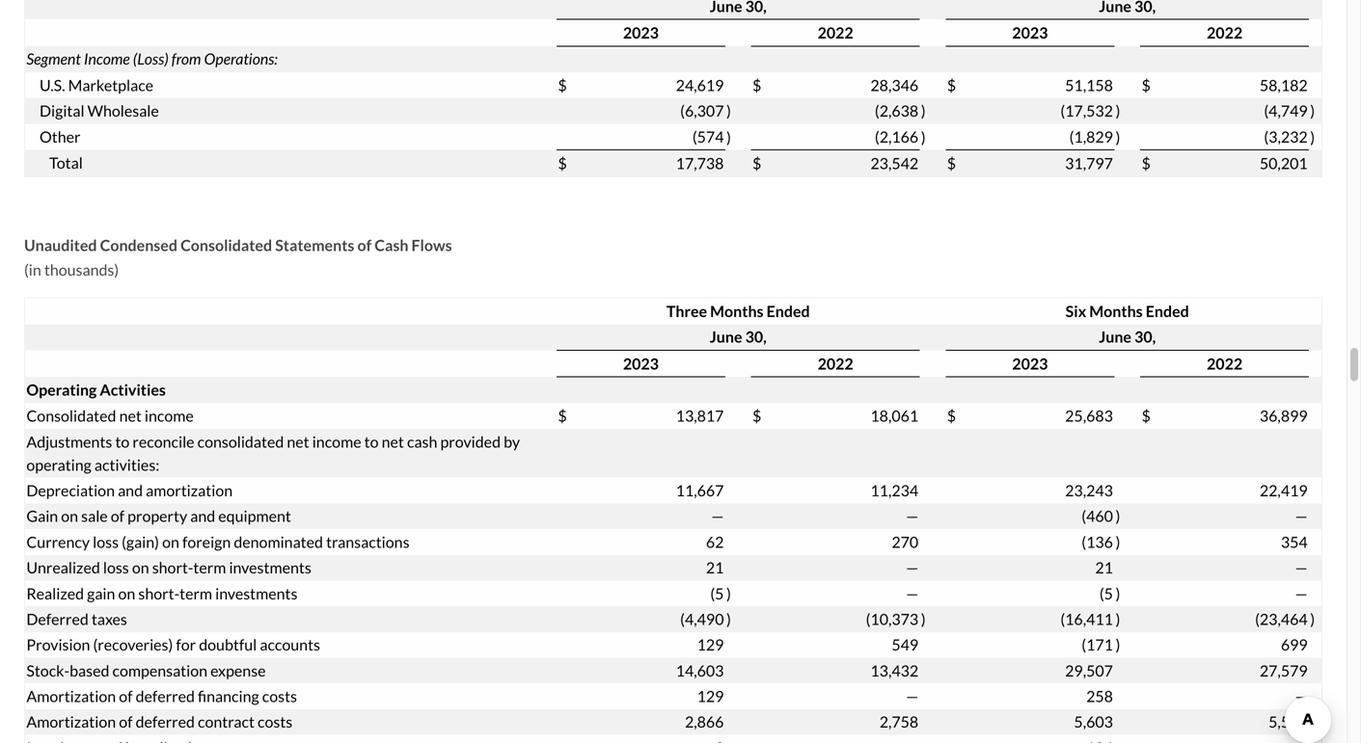 Task type: describe. For each thing, give the bounding box(es) containing it.
(574
[[692, 127, 724, 146]]

investments for realized gain on short-term investments
[[215, 584, 298, 603]]

property
[[127, 507, 187, 526]]

— down 354
[[1295, 559, 1308, 577]]

(2,638 )
[[875, 101, 926, 120]]

13,432
[[871, 662, 919, 680]]

27,579
[[1260, 662, 1308, 680]]

) right (6,307
[[727, 101, 731, 120]]

six months ended
[[1066, 302, 1189, 321]]

(574 )
[[692, 127, 731, 146]]

depreciation
[[26, 481, 115, 500]]

2 21 from the left
[[1095, 559, 1113, 577]]

(460 )
[[1082, 507, 1120, 526]]

doubtful
[[199, 636, 257, 655]]

income inside adjustments to reconcile consolidated net income to net cash provided by operating activities:
[[312, 433, 361, 451]]

) right (2,638
[[921, 101, 926, 120]]

(3,232
[[1264, 127, 1308, 146]]

unrealized
[[26, 559, 100, 577]]

— up (10,373 )
[[906, 584, 919, 603]]

cash
[[407, 433, 437, 451]]

0 vertical spatial and
[[118, 481, 143, 500]]

(4,749
[[1264, 101, 1308, 120]]

(10,373 )
[[866, 610, 926, 629]]

denominated
[[234, 533, 323, 552]]

costs for amortization of deferred contract costs
[[258, 713, 293, 732]]

(3,232 )
[[1264, 127, 1315, 146]]

consolidated
[[197, 433, 284, 451]]

(6,307 )
[[680, 101, 731, 120]]

17,738
[[676, 154, 724, 173]]

thousands)
[[44, 260, 119, 279]]

1 vertical spatial and
[[190, 507, 215, 526]]

currency loss (gain) on foreign denominated transactions
[[26, 533, 410, 552]]

) inside (2,166 )
[[921, 128, 926, 146]]

provision (recoveries) for doubtful accounts
[[26, 636, 320, 655]]

(17,532
[[1061, 101, 1113, 120]]

1 horizontal spatial net
[[287, 433, 309, 451]]

six
[[1066, 302, 1086, 321]]

of down amortization of deferred financing costs
[[119, 713, 133, 732]]

accounts
[[260, 636, 320, 655]]

1 to from the left
[[115, 433, 130, 451]]

1 21 from the left
[[706, 559, 724, 577]]

condensed
[[100, 236, 177, 255]]

(171
[[1082, 636, 1113, 655]]

(loss)
[[133, 49, 169, 68]]

realized
[[26, 584, 84, 603]]

51,158
[[1065, 76, 1113, 94]]

— up 2,758
[[906, 687, 919, 706]]

) right (460
[[1116, 507, 1120, 526]]

provision
[[26, 636, 90, 655]]

financing
[[198, 687, 259, 706]]

segment income (loss) from operations:
[[26, 49, 278, 68]]

22,419
[[1260, 481, 1308, 500]]

income
[[84, 49, 130, 68]]

14,603
[[676, 662, 724, 680]]

2 horizontal spatial net
[[382, 433, 404, 451]]

— up 354
[[1295, 507, 1308, 526]]

1 june 30 , from the left
[[710, 328, 767, 346]]

adjustments
[[26, 433, 112, 451]]

amortization of deferred financing costs
[[26, 687, 297, 706]]

of down stock-based compensation expense on the bottom of page
[[119, 687, 133, 706]]

reconcile
[[133, 433, 194, 451]]

(4,490
[[680, 610, 724, 629]]

(1,829 )
[[1069, 127, 1120, 146]]

by
[[504, 433, 520, 451]]

270
[[892, 533, 919, 552]]

amortization of deferred contract costs
[[26, 713, 293, 732]]

699
[[1281, 636, 1308, 655]]

(recoveries)
[[93, 636, 173, 655]]

consolidated net income
[[26, 407, 194, 426]]

marketplace
[[68, 76, 153, 94]]

129 for 549
[[697, 636, 724, 655]]

11,667
[[676, 481, 724, 500]]

1 (5 from the left
[[710, 584, 724, 603]]

depreciation and amortization
[[26, 481, 233, 500]]

0 horizontal spatial net
[[119, 407, 142, 426]]

2 june 30 , from the left
[[1099, 328, 1156, 346]]

statements
[[275, 236, 354, 255]]

23,243
[[1065, 481, 1113, 500]]

) up (171 )
[[1116, 610, 1120, 629]]

three months ended
[[666, 302, 810, 321]]

digital
[[40, 101, 84, 120]]

25,683
[[1065, 407, 1113, 426]]

) right (17,532
[[1116, 101, 1120, 120]]

adjustments to reconcile consolidated net income to net cash provided by operating activities:
[[26, 433, 520, 474]]

— up 5,564
[[1295, 687, 1308, 706]]

— up (23,464 )
[[1295, 584, 1308, 603]]

unaudited
[[24, 236, 97, 255]]

(136
[[1082, 533, 1113, 552]]

operations:
[[204, 49, 278, 68]]

) inside (3,232 )
[[1310, 128, 1315, 146]]

(4,749 )
[[1264, 101, 1315, 120]]

of right sale
[[111, 507, 125, 526]]

— up the 270
[[906, 507, 919, 526]]

5,564
[[1269, 713, 1308, 732]]

(16,411 )
[[1061, 610, 1120, 629]]

) up (16,411 )
[[1116, 584, 1120, 603]]

three
[[666, 302, 707, 321]]

1 (5 ) from the left
[[710, 584, 731, 603]]

(23,464
[[1255, 610, 1308, 629]]

wholesale
[[87, 101, 159, 120]]



Task type: locate. For each thing, give the bounding box(es) containing it.
) right (23,464
[[1310, 610, 1315, 629]]

june 30 , down 'six months ended'
[[1099, 328, 1156, 346]]

0 horizontal spatial 21
[[706, 559, 724, 577]]

, down 'six months ended'
[[1152, 328, 1156, 346]]

unrealized loss on short-term investments
[[26, 559, 311, 577]]

21 down 62
[[706, 559, 724, 577]]

loss for unrealized
[[103, 559, 129, 577]]

income left the cash
[[312, 433, 361, 451]]

term
[[193, 559, 226, 577], [180, 584, 212, 603]]

0 horizontal spatial months
[[710, 302, 764, 321]]

(5
[[710, 584, 724, 603], [1100, 584, 1113, 603]]

amortization for amortization of deferred contract costs
[[26, 713, 116, 732]]

0 horizontal spatial june
[[710, 328, 742, 346]]

(in
[[24, 260, 41, 279]]

0 horizontal spatial ,
[[763, 328, 767, 346]]

30
[[745, 328, 763, 346], [1135, 328, 1152, 346]]

0 vertical spatial deferred
[[136, 687, 195, 706]]

(5 up "(4,490 )" on the bottom of page
[[710, 584, 724, 603]]

(460
[[1082, 507, 1113, 526]]

) up "(4,490 )" on the bottom of page
[[727, 584, 731, 603]]

1 vertical spatial term
[[180, 584, 212, 603]]

consolidated inside unaudited condensed consolidated statements of cash flows (in thousands)
[[180, 236, 272, 255]]

1 horizontal spatial (5
[[1100, 584, 1113, 603]]

1 horizontal spatial to
[[364, 433, 379, 451]]

1 30 from the left
[[745, 328, 763, 346]]

ended
[[767, 302, 810, 321], [1146, 302, 1189, 321]]

18,061
[[871, 407, 919, 426]]

compensation
[[112, 662, 207, 680]]

1 horizontal spatial 21
[[1095, 559, 1113, 577]]

(5 up (16,411 )
[[1100, 584, 1113, 603]]

(23,464 )
[[1255, 610, 1315, 629]]

net right consolidated
[[287, 433, 309, 451]]

(4,490 )
[[680, 610, 731, 629]]

2 ended from the left
[[1146, 302, 1189, 321]]

23,542
[[871, 154, 919, 173]]

13,817
[[676, 407, 724, 426]]

on down (gain)
[[132, 559, 149, 577]]

1 vertical spatial amortization
[[26, 713, 116, 732]]

1 , from the left
[[763, 328, 767, 346]]

0 vertical spatial investments
[[229, 559, 311, 577]]

0 horizontal spatial consolidated
[[26, 407, 116, 426]]

amortization for amortization of deferred financing costs
[[26, 687, 116, 706]]

short- for gain
[[138, 584, 180, 603]]

deferred for contract
[[136, 713, 195, 732]]

other
[[40, 127, 81, 146]]

months right three
[[710, 302, 764, 321]]

term for loss
[[193, 559, 226, 577]]

0 vertical spatial short-
[[152, 559, 193, 577]]

transactions
[[326, 533, 410, 552]]

2 deferred from the top
[[136, 713, 195, 732]]

deferred
[[26, 610, 89, 629]]

months for six
[[1089, 302, 1143, 321]]

short- up realized gain on short-term investments
[[152, 559, 193, 577]]

0 horizontal spatial income
[[145, 407, 194, 426]]

june down three months ended
[[710, 328, 742, 346]]

1 129 from the top
[[697, 636, 724, 655]]

30 down three months ended
[[745, 328, 763, 346]]

$
[[558, 76, 567, 94], [752, 76, 761, 94], [947, 76, 956, 94], [1142, 76, 1151, 94], [558, 154, 567, 173], [752, 154, 761, 173], [947, 154, 956, 173], [1142, 154, 1151, 173], [558, 407, 567, 426], [752, 407, 761, 426], [947, 407, 956, 426], [1142, 407, 1151, 426]]

0 horizontal spatial june 30 ,
[[710, 328, 767, 346]]

operating activities
[[26, 381, 166, 399]]

(1,829
[[1069, 127, 1113, 146]]

gain
[[26, 507, 58, 526]]

1 horizontal spatial and
[[190, 507, 215, 526]]

based
[[70, 662, 109, 680]]

21
[[706, 559, 724, 577], [1095, 559, 1113, 577]]

june 30 ,
[[710, 328, 767, 346], [1099, 328, 1156, 346]]

1 june from the left
[[710, 328, 742, 346]]

of inside unaudited condensed consolidated statements of cash flows (in thousands)
[[357, 236, 372, 255]]

1 vertical spatial loss
[[103, 559, 129, 577]]

from
[[171, 49, 201, 68]]

deferred
[[136, 687, 195, 706], [136, 713, 195, 732]]

30 down 'six months ended'
[[1135, 328, 1152, 346]]

(6,307
[[680, 101, 724, 120]]

months for three
[[710, 302, 764, 321]]

to up activities:
[[115, 433, 130, 451]]

—
[[711, 507, 724, 526], [906, 507, 919, 526], [1295, 507, 1308, 526], [906, 559, 919, 577], [1295, 559, 1308, 577], [906, 584, 919, 603], [1295, 584, 1308, 603], [906, 687, 919, 706], [1295, 687, 1308, 706]]

costs right contract
[[258, 713, 293, 732]]

0 horizontal spatial 30
[[745, 328, 763, 346]]

short- down "unrealized loss on short-term investments"
[[138, 584, 180, 603]]

1 vertical spatial investments
[[215, 584, 298, 603]]

2,866
[[685, 713, 724, 732]]

1 horizontal spatial (5 )
[[1100, 584, 1120, 603]]

1 ended from the left
[[767, 302, 810, 321]]

) inside (1,829 )
[[1116, 128, 1120, 146]]

) right the (171 on the bottom right of page
[[1116, 636, 1120, 655]]

consolidated right condensed
[[180, 236, 272, 255]]

) inside (574 )
[[727, 128, 731, 146]]

0 vertical spatial income
[[145, 407, 194, 426]]

term for gain
[[180, 584, 212, 603]]

deferred for financing
[[136, 687, 195, 706]]

on right gain
[[118, 584, 135, 603]]

36,899
[[1260, 407, 1308, 426]]

gain on sale of property and equipment
[[26, 507, 291, 526]]

2 , from the left
[[1152, 328, 1156, 346]]

net down activities
[[119, 407, 142, 426]]

(10,373
[[866, 610, 919, 629]]

) right (4,749
[[1310, 101, 1315, 120]]

consolidated
[[180, 236, 272, 255], [26, 407, 116, 426]]

1 vertical spatial short-
[[138, 584, 180, 603]]

1 horizontal spatial months
[[1089, 302, 1143, 321]]

activities:
[[94, 456, 159, 474]]

) right (10,373
[[921, 610, 926, 629]]

loss up gain
[[103, 559, 129, 577]]

2 months from the left
[[1089, 302, 1143, 321]]

ended for three months ended
[[767, 302, 810, 321]]

1 vertical spatial deferred
[[136, 713, 195, 732]]

june down 'six months ended'
[[1099, 328, 1132, 346]]

, down three months ended
[[763, 328, 767, 346]]

— down the 270
[[906, 559, 919, 577]]

and
[[118, 481, 143, 500], [190, 507, 215, 526]]

2 to from the left
[[364, 433, 379, 451]]

months right six
[[1089, 302, 1143, 321]]

short- for loss
[[152, 559, 193, 577]]

)
[[727, 101, 731, 120], [921, 101, 926, 120], [1116, 101, 1120, 120], [1310, 101, 1315, 120], [727, 128, 731, 146], [921, 128, 926, 146], [1116, 128, 1120, 146], [1310, 128, 1315, 146], [1116, 507, 1120, 526], [1116, 533, 1120, 552], [727, 584, 731, 603], [1116, 584, 1120, 603], [727, 610, 731, 629], [921, 610, 926, 629], [1116, 610, 1120, 629], [1310, 610, 1315, 629], [1116, 636, 1120, 655]]

354
[[1281, 533, 1308, 552]]

income
[[145, 407, 194, 426], [312, 433, 361, 451]]

0 vertical spatial 129
[[697, 636, 724, 655]]

0 vertical spatial loss
[[93, 533, 119, 552]]

0 vertical spatial costs
[[262, 687, 297, 706]]

2 (5 from the left
[[1100, 584, 1113, 603]]

total
[[49, 153, 83, 172]]

loss down sale
[[93, 533, 119, 552]]

1 horizontal spatial 30
[[1135, 328, 1152, 346]]

) right (4,490
[[727, 610, 731, 629]]

flows
[[411, 236, 452, 255]]

0 horizontal spatial and
[[118, 481, 143, 500]]

2,758
[[879, 713, 919, 732]]

(5 ) up "(4,490 )" on the bottom of page
[[710, 584, 731, 603]]

28,346
[[871, 76, 919, 94]]

0 horizontal spatial ended
[[767, 302, 810, 321]]

(2,166 )
[[875, 127, 926, 146]]

) right the (574
[[727, 128, 731, 146]]

investments for unrealized loss on short-term investments
[[229, 559, 311, 577]]

31,797
[[1065, 154, 1113, 173]]

) right the "(136"
[[1116, 533, 1120, 552]]

1 horizontal spatial ended
[[1146, 302, 1189, 321]]

1 amortization from the top
[[26, 687, 116, 706]]

on left sale
[[61, 507, 78, 526]]

2 june from the left
[[1099, 328, 1132, 346]]

1 vertical spatial costs
[[258, 713, 293, 732]]

(171 )
[[1082, 636, 1120, 655]]

net left the cash
[[382, 433, 404, 451]]

129 up "2,866"
[[697, 687, 724, 706]]

2 129 from the top
[[697, 687, 724, 706]]

taxes
[[92, 610, 127, 629]]

24,619
[[676, 76, 724, 94]]

0 vertical spatial amortization
[[26, 687, 116, 706]]

operating
[[26, 381, 97, 399]]

costs down the 'expense' on the bottom of page
[[262, 687, 297, 706]]

1 horizontal spatial income
[[312, 433, 361, 451]]

loss for currency
[[93, 533, 119, 552]]

129 down "(4,490 )" on the bottom of page
[[697, 636, 724, 655]]

1 horizontal spatial june 30 ,
[[1099, 328, 1156, 346]]

(5 ) up (16,411 )
[[1100, 584, 1120, 603]]

segment
[[26, 49, 81, 68]]

provided
[[440, 433, 501, 451]]

1 horizontal spatial june
[[1099, 328, 1132, 346]]

2 30 from the left
[[1135, 328, 1152, 346]]

129 for —
[[697, 687, 724, 706]]

50,201
[[1260, 154, 1308, 173]]

0 vertical spatial term
[[193, 559, 226, 577]]

and down activities:
[[118, 481, 143, 500]]

) right (2,166 at the right of the page
[[921, 128, 926, 146]]

term down "unrealized loss on short-term investments"
[[180, 584, 212, 603]]

sale
[[81, 507, 108, 526]]

on up "unrealized loss on short-term investments"
[[162, 533, 179, 552]]

net
[[119, 407, 142, 426], [287, 433, 309, 451], [382, 433, 404, 451]]

operating
[[26, 456, 92, 474]]

,
[[763, 328, 767, 346], [1152, 328, 1156, 346]]

ended for six months ended
[[1146, 302, 1189, 321]]

to left the cash
[[364, 433, 379, 451]]

deferred taxes
[[26, 610, 127, 629]]

june 30 , down three months ended
[[710, 328, 767, 346]]

(136 )
[[1082, 533, 1120, 552]]

1 vertical spatial 129
[[697, 687, 724, 706]]

— up 62
[[711, 507, 724, 526]]

costs for amortization of deferred financing costs
[[262, 687, 297, 706]]

1 vertical spatial income
[[312, 433, 361, 451]]

deferred down amortization of deferred financing costs
[[136, 713, 195, 732]]

consolidated up adjustments
[[26, 407, 116, 426]]

(17,532 )
[[1061, 101, 1120, 120]]

(5 )
[[710, 584, 731, 603], [1100, 584, 1120, 603]]

1 horizontal spatial ,
[[1152, 328, 1156, 346]]

equipment
[[218, 507, 291, 526]]

activities
[[100, 381, 166, 399]]

stock-
[[26, 662, 70, 680]]

income up the reconcile
[[145, 407, 194, 426]]

stock-based compensation expense
[[26, 662, 266, 680]]

0 horizontal spatial (5
[[710, 584, 724, 603]]

deferred down compensation
[[136, 687, 195, 706]]

1 horizontal spatial consolidated
[[180, 236, 272, 255]]

u.s. marketplace
[[40, 76, 153, 94]]

currency
[[26, 533, 90, 552]]

) right (1,829
[[1116, 128, 1120, 146]]

realized gain on short-term investments
[[26, 584, 298, 603]]

(2,166
[[875, 127, 919, 146]]

1 deferred from the top
[[136, 687, 195, 706]]

expense
[[210, 662, 266, 680]]

unaudited condensed consolidated statements of cash flows (in thousands)
[[24, 236, 452, 279]]

2 amortization from the top
[[26, 713, 116, 732]]

of left cash
[[357, 236, 372, 255]]

58,182
[[1260, 76, 1308, 94]]

21 down (136 )
[[1095, 559, 1113, 577]]

0 vertical spatial consolidated
[[180, 236, 272, 255]]

(16,411
[[1061, 610, 1113, 629]]

2 (5 ) from the left
[[1100, 584, 1120, 603]]

term down foreign
[[193, 559, 226, 577]]

0 horizontal spatial (5 )
[[710, 584, 731, 603]]

1 months from the left
[[710, 302, 764, 321]]

) right (3,232 at the right top
[[1310, 128, 1315, 146]]

1 vertical spatial consolidated
[[26, 407, 116, 426]]

0 horizontal spatial to
[[115, 433, 130, 451]]

and up foreign
[[190, 507, 215, 526]]

cash
[[375, 236, 409, 255]]



Task type: vqa. For each thing, say whether or not it's contained in the screenshot.
2nd deferred from the bottom of the page
yes



